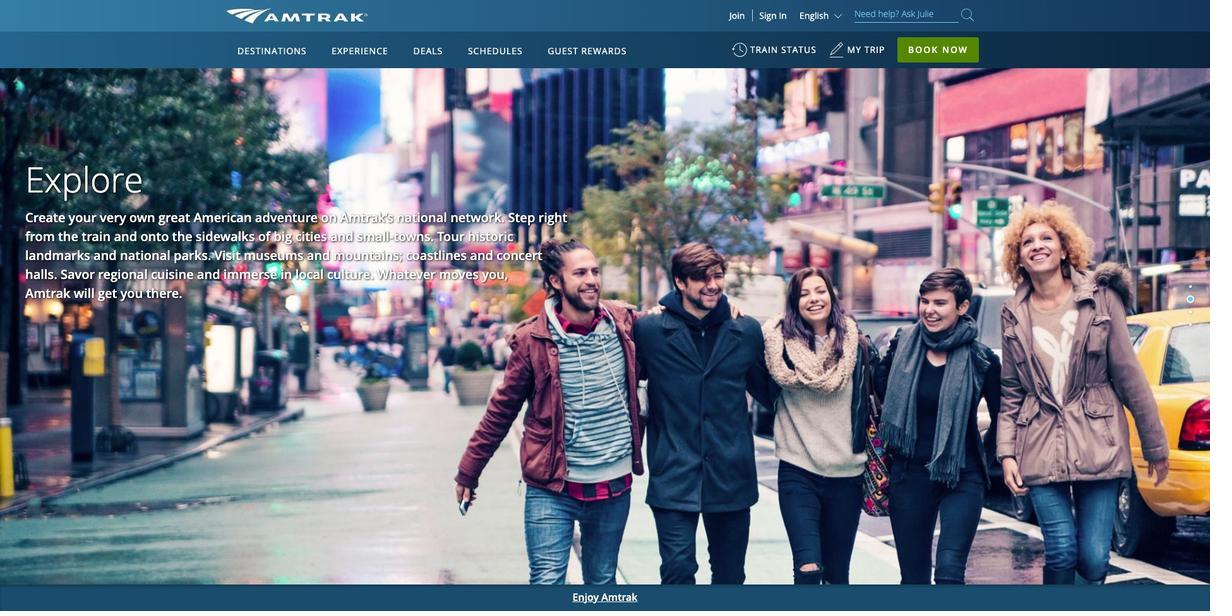 Task type: locate. For each thing, give the bounding box(es) containing it.
the down create your at the top of page
[[58, 228, 78, 245]]

national up towns.
[[397, 209, 447, 226]]

Please enter your search item search field
[[855, 6, 959, 23]]

towns.
[[394, 228, 434, 245]]

you
[[120, 285, 143, 302]]

0 horizontal spatial the
[[58, 228, 78, 245]]

deals
[[413, 45, 443, 57]]

from
[[25, 228, 55, 245]]

national
[[397, 209, 447, 226], [120, 247, 170, 264]]

guest rewards
[[548, 45, 627, 57]]

sign in button
[[759, 9, 787, 21]]

book
[[908, 44, 939, 56]]

deals button
[[408, 33, 448, 69]]

2 the from the left
[[172, 228, 192, 245]]

own
[[129, 209, 155, 226]]

cities
[[295, 228, 327, 245]]

book now button
[[898, 37, 979, 63]]

guest
[[548, 45, 578, 57]]

amtrak image
[[226, 8, 368, 23]]

experience
[[332, 45, 388, 57]]

national down "onto" at the left top of the page
[[120, 247, 170, 264]]

trip
[[864, 44, 885, 56]]

schedules link
[[463, 32, 528, 68]]

moves
[[439, 266, 479, 283]]

banner
[[0, 0, 1210, 292]]

1 horizontal spatial national
[[397, 209, 447, 226]]

1 vertical spatial national
[[120, 247, 170, 264]]

small-
[[357, 228, 394, 245]]

train status link
[[732, 38, 817, 69]]

now
[[942, 44, 968, 56]]

status
[[781, 44, 817, 56]]

0 horizontal spatial national
[[120, 247, 170, 264]]

parks.
[[174, 247, 211, 264]]

in local
[[281, 266, 324, 283]]

halls. savor regional cuisine
[[25, 266, 194, 283]]

and
[[330, 228, 354, 245], [94, 247, 117, 264], [307, 247, 330, 264], [470, 247, 493, 264]]

the down great
[[172, 228, 192, 245]]

enjoy amtrak link
[[0, 585, 1210, 611]]

network.
[[450, 209, 505, 226]]

step
[[508, 209, 535, 226]]

historic
[[468, 228, 514, 245]]

0 vertical spatial national
[[397, 209, 447, 226]]

concert
[[497, 247, 543, 264]]

whatever
[[377, 266, 436, 283]]

in
[[779, 9, 787, 21]]

and right cities
[[330, 228, 354, 245]]

join
[[730, 9, 745, 21]]

train status
[[750, 44, 817, 56]]

guest rewards button
[[543, 33, 632, 69]]

book now
[[908, 44, 968, 56]]

1 the from the left
[[58, 228, 78, 245]]

application
[[273, 105, 576, 282]]

1 horizontal spatial the
[[172, 228, 192, 245]]

landmarks
[[25, 247, 90, 264]]

the
[[58, 228, 78, 245], [172, 228, 192, 245]]

very
[[100, 209, 126, 226]]

of
[[258, 228, 270, 245]]

schedules
[[468, 45, 523, 57]]

explore
[[25, 155, 143, 203]]



Task type: describe. For each thing, give the bounding box(es) containing it.
mountains;
[[333, 247, 403, 264]]

destinations button
[[232, 33, 312, 69]]

there.
[[146, 285, 182, 302]]

amtrak will get
[[25, 285, 117, 302]]

and immerse
[[197, 266, 277, 283]]

my trip button
[[829, 38, 885, 69]]

and down historic
[[470, 247, 493, 264]]

sign
[[759, 9, 777, 21]]

you,
[[482, 266, 508, 283]]

experience button
[[327, 33, 393, 69]]

sign in
[[759, 9, 787, 21]]

coastlines
[[406, 247, 467, 264]]

tour
[[437, 228, 465, 245]]

banner containing join
[[0, 0, 1210, 292]]

my trip
[[847, 44, 885, 56]]

create your very own great american adventure on amtrak's national network. step right from the train and onto the sidewalks of big cities and small-towns. tour historic landmarks and national parks. visit museums and mountains; coastlines and concert halls. savor regional cuisine and immerse in local culture. whatever moves you, amtrak will get you there.
[[25, 209, 567, 302]]

enjoy amtrak
[[573, 591, 638, 604]]

visit
[[214, 247, 240, 264]]

join button
[[722, 9, 753, 21]]

onto
[[140, 228, 169, 245]]

sidewalks
[[196, 228, 255, 245]]

destinations
[[237, 45, 307, 57]]

great
[[158, 209, 190, 226]]

english button
[[800, 9, 845, 21]]

amtrak
[[601, 591, 638, 604]]

amtrak's
[[340, 209, 393, 226]]

english
[[800, 9, 829, 21]]

rewards
[[581, 45, 627, 57]]

my
[[847, 44, 862, 56]]

train
[[750, 44, 778, 56]]

and down cities
[[307, 247, 330, 264]]

create your
[[25, 209, 97, 226]]

big
[[274, 228, 292, 245]]

search icon image
[[961, 6, 974, 23]]

regions map image
[[273, 105, 576, 282]]

culture.
[[327, 266, 374, 283]]

american
[[194, 209, 252, 226]]

enjoy
[[573, 591, 599, 604]]

and down train and
[[94, 247, 117, 264]]

right
[[538, 209, 567, 226]]

museums
[[244, 247, 304, 264]]

adventure on
[[255, 209, 337, 226]]

train and
[[82, 228, 137, 245]]



Task type: vqa. For each thing, say whether or not it's contained in the screenshot.
Contact
no



